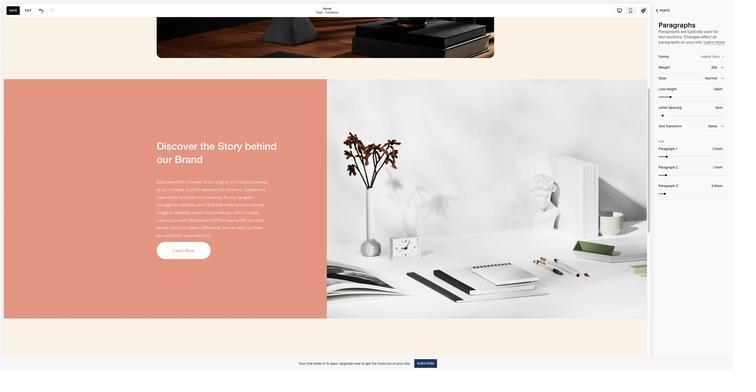 Task type: locate. For each thing, give the bounding box(es) containing it.
paragraph left 3 on the right
[[659, 184, 675, 188]]

more
[[715, 40, 725, 45]]

exit
[[25, 9, 32, 12]]

get
[[366, 362, 371, 366]]

3
[[676, 184, 678, 188]]

0 vertical spatial paragraph
[[659, 147, 675, 151]]

paragraph left 2
[[659, 165, 675, 170]]

your right of
[[396, 362, 403, 366]]

paragraph 2
[[659, 165, 678, 170]]

Paragraph 3 text field
[[712, 184, 724, 189]]

adelle sans
[[701, 55, 720, 59]]

1 horizontal spatial your
[[687, 40, 695, 45]]

0 horizontal spatial site.
[[404, 362, 411, 366]]

learn more
[[704, 40, 725, 45]]

0 horizontal spatial your
[[396, 362, 403, 366]]

out
[[387, 362, 392, 366]]

subscribe button
[[415, 360, 437, 368]]

to
[[362, 362, 365, 366]]

paragraph
[[659, 147, 675, 151], [659, 165, 675, 170], [659, 184, 675, 188]]

1 paragraphs from the top
[[659, 21, 696, 29]]

Paragraph 1 range field
[[659, 152, 726, 162]]

are
[[681, 29, 687, 34]]

site. inside paragraphs are typically used for text sections. changes affect all paragraphs on your site.
[[696, 40, 703, 45]]

exit button
[[22, 6, 34, 15]]

ends
[[314, 362, 322, 366]]

the
[[372, 362, 377, 366]]

learn more link
[[704, 40, 725, 45]]

sections.
[[667, 34, 683, 39]]

page
[[316, 10, 323, 14]]

paragraphs are typically used for text sections. changes affect all paragraphs on your site.
[[659, 29, 719, 45]]

Paragraph 1 text field
[[713, 146, 724, 152]]

size
[[659, 140, 665, 143]]

2 paragraphs from the top
[[659, 29, 680, 34]]

paragraph for paragraph 3
[[659, 184, 675, 188]]

1 paragraph from the top
[[659, 147, 675, 151]]

1 vertical spatial site.
[[404, 362, 411, 366]]

paragraph down size
[[659, 147, 675, 151]]

2
[[676, 165, 678, 170]]

1 vertical spatial your
[[396, 362, 403, 366]]

paragraphs
[[659, 21, 696, 29], [659, 29, 680, 34]]

0 vertical spatial site.
[[696, 40, 703, 45]]

learn
[[704, 40, 714, 45]]

0 vertical spatial your
[[687, 40, 695, 45]]

your down the changes
[[687, 40, 695, 45]]

your
[[687, 40, 695, 45], [396, 362, 403, 366]]

2 vertical spatial paragraph
[[659, 184, 675, 188]]

line
[[659, 87, 666, 91]]

paragraph 3
[[659, 184, 678, 188]]

site. down the changes
[[696, 40, 703, 45]]

paragraphs inside paragraphs are typically used for text sections. changes affect all paragraphs on your site.
[[659, 29, 680, 34]]

your trial ends in 14 days. upgrade now to get the most out of your site.
[[299, 362, 411, 366]]

1 vertical spatial paragraph
[[659, 165, 675, 170]]

home page · published
[[316, 7, 339, 14]]

most
[[378, 362, 386, 366]]

paragraphs
[[659, 40, 680, 45]]

save
[[9, 9, 17, 12]]

1 horizontal spatial site.
[[696, 40, 703, 45]]

text transform
[[659, 124, 682, 129]]

site.
[[696, 40, 703, 45], [404, 362, 411, 366]]

sans
[[712, 55, 720, 59]]

line height
[[659, 87, 677, 91]]

tab list
[[614, 7, 637, 14]]

1
[[676, 147, 678, 151]]

none
[[709, 124, 718, 129]]

None field
[[659, 62, 726, 73], [659, 73, 726, 84], [659, 121, 726, 132], [659, 62, 726, 73], [659, 73, 726, 84], [659, 121, 726, 132]]

days.
[[330, 362, 338, 366]]

site. right of
[[404, 362, 411, 366]]

3 paragraph from the top
[[659, 184, 675, 188]]

2 paragraph from the top
[[659, 165, 675, 170]]

letter
[[659, 106, 668, 110]]



Task type: vqa. For each thing, say whether or not it's contained in the screenshot.
2nd Paragraph from the top
yes



Task type: describe. For each thing, give the bounding box(es) containing it.
letter spacing
[[659, 106, 682, 110]]

height
[[667, 87, 677, 91]]

fonts
[[660, 9, 670, 12]]

spacing
[[669, 106, 682, 110]]

your inside paragraphs are typically used for text sections. changes affect all paragraphs on your site.
[[687, 40, 695, 45]]

text
[[659, 124, 665, 129]]

for
[[714, 29, 719, 34]]

changes
[[684, 34, 701, 39]]

fonts button
[[651, 5, 676, 16]]

Paragraph 2 text field
[[713, 165, 724, 170]]

affect
[[701, 34, 712, 39]]

family
[[659, 55, 669, 59]]

Paragraph 3 range field
[[659, 189, 726, 199]]

on
[[681, 40, 686, 45]]

paragraphs for paragraphs are typically used for text sections. changes affect all paragraphs on your site.
[[659, 29, 680, 34]]

style
[[659, 76, 667, 81]]

14
[[326, 362, 329, 366]]

Letter Spacing text field
[[716, 105, 724, 110]]

paragraph 1
[[659, 147, 678, 151]]

all
[[713, 34, 717, 39]]

Line Height range field
[[659, 92, 726, 102]]

Paragraph 2 range field
[[659, 170, 726, 181]]

adelle
[[701, 55, 712, 59]]

of
[[393, 362, 396, 366]]

weight
[[659, 65, 670, 70]]

your
[[299, 362, 306, 366]]

normal
[[706, 76, 718, 81]]

·
[[324, 10, 324, 14]]

typically
[[688, 29, 703, 34]]

in
[[322, 362, 325, 366]]

home
[[323, 7, 332, 10]]

Line Height text field
[[714, 87, 724, 92]]

used
[[704, 29, 713, 34]]

transform
[[666, 124, 682, 129]]

300
[[711, 65, 718, 70]]

save button
[[7, 6, 20, 15]]

paragraph for paragraph 2
[[659, 165, 675, 170]]

now
[[354, 362, 361, 366]]

paragraphs for paragraphs
[[659, 21, 696, 29]]

Letter Spacing range field
[[659, 110, 726, 121]]

upgrade
[[339, 362, 353, 366]]

text
[[659, 34, 666, 39]]

trial
[[307, 362, 313, 366]]

paragraph for paragraph 1
[[659, 147, 675, 151]]

published
[[325, 10, 339, 14]]

subscribe
[[417, 362, 434, 366]]



